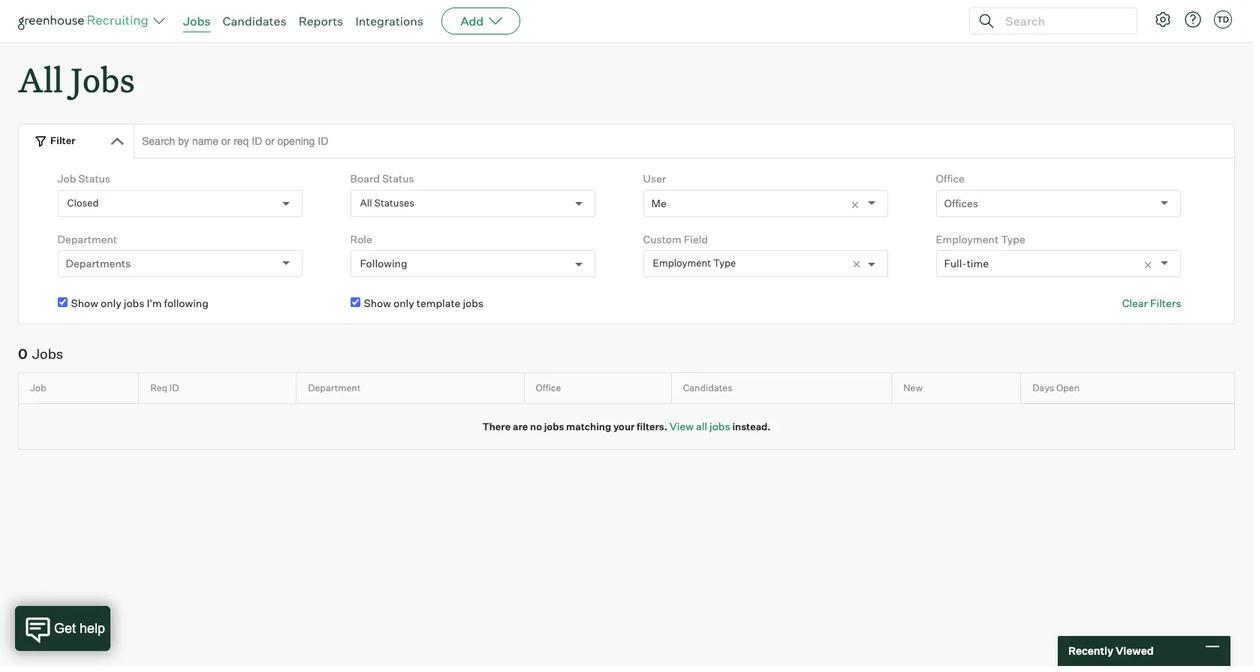 Task type: vqa. For each thing, say whether or not it's contained in the screenshot.
Cover Letter
no



Task type: locate. For each thing, give the bounding box(es) containing it.
following
[[360, 257, 408, 270]]

show
[[71, 297, 98, 310], [364, 297, 391, 310]]

filter
[[50, 135, 76, 147]]

statuses
[[374, 197, 415, 209]]

custom field
[[643, 233, 708, 245]]

integrations link
[[356, 14, 424, 29]]

jobs right all
[[710, 420, 731, 432]]

1 horizontal spatial job
[[58, 172, 76, 185]]

1 vertical spatial type
[[714, 257, 736, 269]]

0 vertical spatial candidates
[[223, 14, 287, 29]]

0 horizontal spatial job
[[30, 383, 46, 394]]

there
[[483, 420, 511, 432]]

all
[[18, 57, 63, 101], [360, 197, 372, 209]]

role
[[351, 233, 372, 245]]

td button
[[1212, 8, 1236, 32]]

full-time option
[[945, 257, 989, 270]]

0 horizontal spatial all
[[18, 57, 63, 101]]

no
[[530, 420, 542, 432]]

job up closed
[[58, 172, 76, 185]]

show right show only jobs i'm following option
[[71, 297, 98, 310]]

2 show from the left
[[364, 297, 391, 310]]

0
[[18, 345, 28, 362]]

offices
[[945, 197, 979, 209]]

0 vertical spatial all
[[18, 57, 63, 101]]

show only jobs i'm following
[[71, 297, 209, 310]]

0 vertical spatial employment type
[[936, 233, 1026, 245]]

employment up full-time option
[[936, 233, 999, 245]]

show right show only template jobs checkbox
[[364, 297, 391, 310]]

1 vertical spatial all
[[360, 197, 372, 209]]

add
[[461, 14, 484, 29]]

2 only from the left
[[394, 297, 414, 310]]

me option
[[652, 197, 667, 209]]

me
[[652, 197, 667, 209]]

0 vertical spatial clear value element
[[851, 191, 869, 216]]

1 show from the left
[[71, 297, 98, 310]]

0 horizontal spatial candidates
[[223, 14, 287, 29]]

only left 'template'
[[394, 297, 414, 310]]

1 vertical spatial candidates
[[683, 383, 733, 394]]

0 horizontal spatial only
[[101, 297, 122, 310]]

2 vertical spatial jobs
[[32, 345, 63, 362]]

0 horizontal spatial employment type
[[653, 257, 736, 269]]

2 status from the left
[[382, 172, 414, 185]]

days open
[[1033, 383, 1080, 394]]

employment type up time
[[936, 233, 1026, 245]]

employment type down field
[[653, 257, 736, 269]]

board status
[[351, 172, 414, 185]]

employment
[[936, 233, 999, 245], [653, 257, 712, 269]]

1 horizontal spatial show
[[364, 297, 391, 310]]

req id
[[150, 383, 179, 394]]

0 vertical spatial department
[[58, 233, 117, 245]]

Show only template jobs checkbox
[[351, 298, 360, 307]]

view
[[670, 420, 694, 432]]

clear value element for user
[[851, 191, 869, 216]]

1 horizontal spatial employment type
[[936, 233, 1026, 245]]

td
[[1218, 14, 1230, 25]]

jobs left i'm
[[124, 297, 145, 310]]

status up closed
[[78, 172, 111, 185]]

employment down the custom field
[[653, 257, 712, 269]]

time
[[967, 257, 989, 270]]

view all jobs link
[[670, 420, 731, 432]]

job
[[58, 172, 76, 185], [30, 383, 46, 394]]

1 horizontal spatial status
[[382, 172, 414, 185]]

0 vertical spatial type
[[1001, 233, 1026, 245]]

0 horizontal spatial status
[[78, 172, 111, 185]]

1 horizontal spatial department
[[308, 383, 361, 394]]

0 horizontal spatial jobs
[[32, 345, 63, 362]]

0 horizontal spatial show
[[71, 297, 98, 310]]

new
[[904, 383, 923, 394]]

1 horizontal spatial clear value element
[[1144, 251, 1162, 277]]

board
[[351, 172, 380, 185]]

jobs
[[183, 14, 211, 29], [71, 57, 135, 101], [32, 345, 63, 362]]

candidates
[[223, 14, 287, 29], [683, 383, 733, 394]]

jobs right no
[[544, 420, 564, 432]]

status
[[78, 172, 111, 185], [382, 172, 414, 185]]

jobs right 0
[[32, 345, 63, 362]]

jobs for all jobs
[[71, 57, 135, 101]]

reports
[[299, 14, 344, 29]]

department
[[58, 233, 117, 245], [308, 383, 361, 394]]

all down board
[[360, 197, 372, 209]]

0 vertical spatial office
[[936, 172, 965, 185]]

type
[[1001, 233, 1026, 245], [714, 257, 736, 269]]

req
[[150, 383, 168, 394]]

office up offices
[[936, 172, 965, 185]]

clear value element for employment type
[[1144, 251, 1162, 277]]

all jobs
[[18, 57, 135, 101]]

only down departments
[[101, 297, 122, 310]]

clear filters link
[[1123, 296, 1182, 311]]

candidates link
[[223, 14, 287, 29]]

1 vertical spatial job
[[30, 383, 46, 394]]

1 horizontal spatial all
[[360, 197, 372, 209]]

jobs down greenhouse recruiting image
[[71, 57, 135, 101]]

jobs left 'candidates' link
[[183, 14, 211, 29]]

show for show only template jobs
[[364, 297, 391, 310]]

only
[[101, 297, 122, 310], [394, 297, 414, 310]]

1 vertical spatial office
[[536, 383, 561, 394]]

0 horizontal spatial clear value element
[[851, 191, 869, 216]]

days
[[1033, 383, 1055, 394]]

0 horizontal spatial office
[[536, 383, 561, 394]]

Show only jobs I'm following checkbox
[[58, 298, 67, 307]]

1 only from the left
[[101, 297, 122, 310]]

1 status from the left
[[78, 172, 111, 185]]

0 vertical spatial job
[[58, 172, 76, 185]]

1 horizontal spatial jobs
[[71, 57, 135, 101]]

candidates right jobs link
[[223, 14, 287, 29]]

1 vertical spatial employment
[[653, 257, 712, 269]]

1 horizontal spatial only
[[394, 297, 414, 310]]

0 horizontal spatial department
[[58, 233, 117, 245]]

jobs
[[124, 297, 145, 310], [463, 297, 484, 310], [710, 420, 731, 432], [544, 420, 564, 432]]

clear value element
[[851, 191, 869, 216], [1144, 251, 1162, 277]]

instead.
[[733, 420, 771, 432]]

1 vertical spatial department
[[308, 383, 361, 394]]

field
[[684, 233, 708, 245]]

all up filter
[[18, 57, 63, 101]]

1 horizontal spatial type
[[1001, 233, 1026, 245]]

show only template jobs
[[364, 297, 484, 310]]

filters.
[[637, 420, 668, 432]]

candidates up all
[[683, 383, 733, 394]]

are
[[513, 420, 528, 432]]

clear filters
[[1123, 297, 1182, 310]]

1 horizontal spatial employment
[[936, 233, 999, 245]]

1 vertical spatial employment type
[[653, 257, 736, 269]]

recently viewed
[[1069, 645, 1154, 658]]

status up statuses
[[382, 172, 414, 185]]

employment type
[[936, 233, 1026, 245], [653, 257, 736, 269]]

1 vertical spatial clear value element
[[1144, 251, 1162, 277]]

office
[[936, 172, 965, 185], [536, 383, 561, 394]]

full-
[[945, 257, 967, 270]]

0 vertical spatial jobs
[[183, 14, 211, 29]]

1 vertical spatial jobs
[[71, 57, 135, 101]]

clear
[[1123, 297, 1149, 310]]

there are no jobs matching your filters. view all jobs instead.
[[483, 420, 771, 432]]

office up no
[[536, 383, 561, 394]]

job down 0 jobs
[[30, 383, 46, 394]]

i'm
[[147, 297, 162, 310]]



Task type: describe. For each thing, give the bounding box(es) containing it.
2 horizontal spatial jobs
[[183, 14, 211, 29]]

matching
[[566, 420, 612, 432]]

recently
[[1069, 645, 1114, 658]]

following
[[164, 297, 209, 310]]

only for template
[[394, 297, 414, 310]]

greenhouse recruiting image
[[18, 12, 153, 30]]

jobs right 'template'
[[463, 297, 484, 310]]

Search by name or req ID or opening ID text field
[[134, 124, 1236, 159]]

0 vertical spatial employment
[[936, 233, 999, 245]]

custom
[[643, 233, 682, 245]]

status for job status
[[78, 172, 111, 185]]

only for jobs
[[101, 297, 122, 310]]

integrations
[[356, 14, 424, 29]]

all statuses
[[360, 197, 415, 209]]

all for all jobs
[[18, 57, 63, 101]]

clear value image
[[851, 200, 861, 210]]

1 horizontal spatial office
[[936, 172, 965, 185]]

job for job status
[[58, 172, 76, 185]]

status for board status
[[382, 172, 414, 185]]

1 horizontal spatial candidates
[[683, 383, 733, 394]]

configure image
[[1155, 11, 1173, 29]]

0 jobs
[[18, 345, 63, 362]]

job for job
[[30, 383, 46, 394]]

all
[[696, 420, 708, 432]]

jobs inside there are no jobs matching your filters. view all jobs instead.
[[544, 420, 564, 432]]

viewed
[[1116, 645, 1154, 658]]

0 horizontal spatial type
[[714, 257, 736, 269]]

all for all statuses
[[360, 197, 372, 209]]

departments
[[66, 257, 131, 270]]

job status
[[58, 172, 111, 185]]

user
[[643, 172, 667, 185]]

td button
[[1215, 11, 1233, 29]]

your
[[614, 420, 635, 432]]

jobs for 0 jobs
[[32, 345, 63, 362]]

full-time
[[945, 257, 989, 270]]

jobs link
[[183, 14, 211, 29]]

0 horizontal spatial employment
[[653, 257, 712, 269]]

reports link
[[299, 14, 344, 29]]

template
[[417, 297, 461, 310]]

filters
[[1151, 297, 1182, 310]]

open
[[1057, 383, 1080, 394]]

add button
[[442, 8, 521, 35]]

show for show only jobs i'm following
[[71, 297, 98, 310]]

closed
[[67, 197, 99, 209]]

clear value image
[[1144, 260, 1154, 271]]

Search text field
[[1002, 10, 1124, 32]]

id
[[170, 383, 179, 394]]



